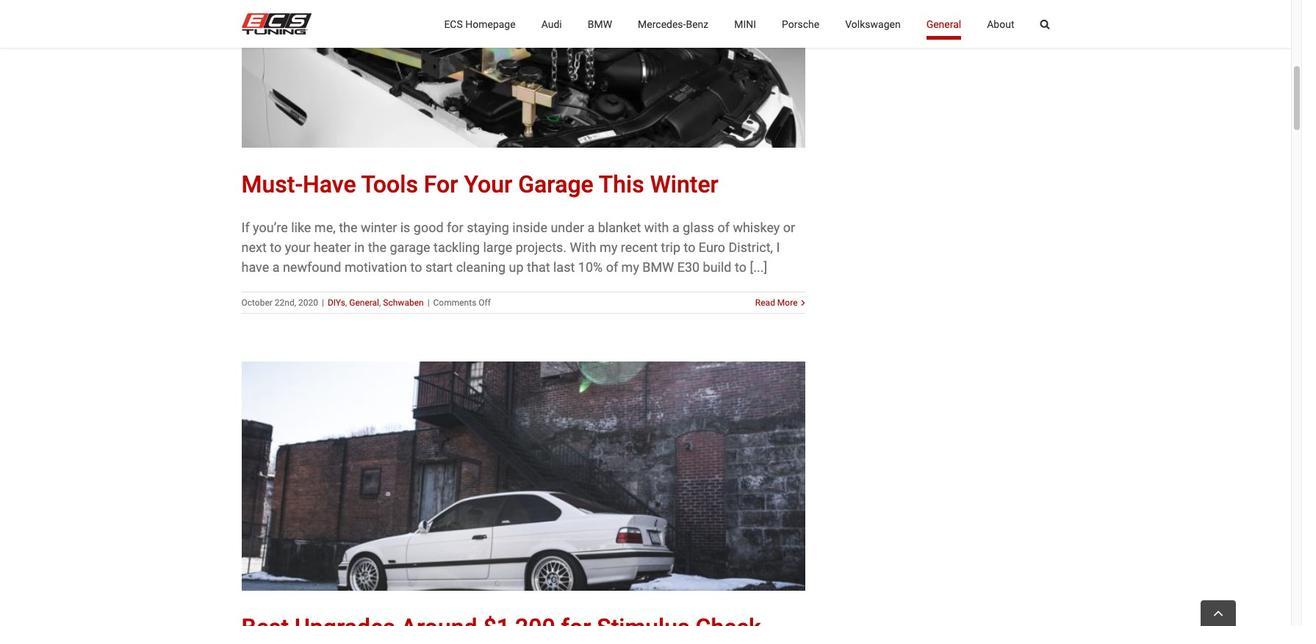 Task type: vqa. For each thing, say whether or not it's contained in the screenshot.
the left "of"
yes



Task type: locate. For each thing, give the bounding box(es) containing it.
0 vertical spatial general link
[[927, 0, 962, 48]]

like
[[291, 220, 311, 235]]

to left '[...]'
[[735, 259, 747, 275]]

mercedes-
[[638, 18, 686, 30]]

diys
[[328, 298, 346, 308]]

1 vertical spatial bmw
[[643, 259, 674, 275]]

bmw inside if you're like me, the winter is good for staying inside under a blanket with a glass of whiskey or next to your heater in the garage tackling large projects. with my recent trip to euro district, i have a newfound motivation to start cleaning up that last 10% of my bmw e30 build to [...]
[[643, 259, 674, 275]]

a right with
[[673, 220, 680, 235]]

homepage
[[466, 18, 516, 30]]

general right diys
[[349, 298, 379, 308]]

have
[[242, 259, 269, 275]]

must-have tools for your garage this winter link
[[242, 170, 719, 198]]

must-
[[242, 170, 303, 198]]

general
[[927, 18, 962, 30], [349, 298, 379, 308]]

of right "10%"
[[606, 259, 619, 275]]

general link
[[927, 0, 962, 48], [349, 298, 379, 308]]

1 , from the left
[[346, 298, 347, 308]]

a
[[588, 220, 595, 235], [673, 220, 680, 235], [273, 259, 280, 275]]

1 horizontal spatial the
[[368, 239, 387, 255]]

1 vertical spatial the
[[368, 239, 387, 255]]

1 vertical spatial my
[[622, 259, 640, 275]]

0 horizontal spatial general link
[[349, 298, 379, 308]]

euro
[[699, 239, 726, 255]]

bmw down the trip
[[643, 259, 674, 275]]

or
[[784, 220, 796, 235]]

my down recent
[[622, 259, 640, 275]]

general link left about
[[927, 0, 962, 48]]

general link right diys
[[349, 298, 379, 308]]

diys link
[[328, 298, 346, 308]]

0 vertical spatial general
[[927, 18, 962, 30]]

1 | from the left
[[322, 298, 324, 308]]

0 vertical spatial my
[[600, 239, 618, 255]]

october 22nd, 2020 | diys , general , schwaben | comments off
[[242, 298, 491, 308]]

0 horizontal spatial of
[[606, 259, 619, 275]]

have
[[303, 170, 356, 198]]

0 horizontal spatial |
[[322, 298, 324, 308]]

a up the with
[[588, 220, 595, 235]]

,
[[346, 298, 347, 308], [379, 298, 381, 308]]

, right the 2020
[[346, 298, 347, 308]]

bmw
[[588, 18, 613, 30], [643, 259, 674, 275]]

0 horizontal spatial my
[[600, 239, 618, 255]]

this
[[599, 170, 645, 198]]

to down garage
[[411, 259, 422, 275]]

mini link
[[735, 0, 757, 48]]

| left diys
[[322, 298, 324, 308]]

i
[[777, 239, 781, 255]]

large
[[483, 239, 513, 255]]

1 horizontal spatial |
[[428, 298, 430, 308]]

1 vertical spatial of
[[606, 259, 619, 275]]

district,
[[729, 239, 774, 255]]

1 horizontal spatial bmw
[[643, 259, 674, 275]]

my
[[600, 239, 618, 255], [622, 259, 640, 275]]

read more
[[756, 298, 798, 308]]

porsche link
[[782, 0, 820, 48]]

the up the in
[[339, 220, 358, 235]]

recent
[[621, 239, 658, 255]]

bmw right audi link
[[588, 18, 613, 30]]

to
[[270, 239, 282, 255], [684, 239, 696, 255], [411, 259, 422, 275], [735, 259, 747, 275]]

off
[[479, 298, 491, 308]]

read more link
[[756, 296, 798, 309]]

about link
[[988, 0, 1015, 48]]

| right schwaben
[[428, 298, 430, 308]]

your
[[464, 170, 513, 198]]

volkswagen
[[846, 18, 901, 30]]

is
[[401, 220, 411, 235]]

section
[[864, 0, 1050, 17]]

cleaning
[[456, 259, 506, 275]]

my down blanket at the top of page
[[600, 239, 618, 255]]

of
[[718, 220, 730, 235], [606, 259, 619, 275]]

0 horizontal spatial general
[[349, 298, 379, 308]]

0 vertical spatial the
[[339, 220, 358, 235]]

trip
[[661, 239, 681, 255]]

1 horizontal spatial my
[[622, 259, 640, 275]]

the
[[339, 220, 358, 235], [368, 239, 387, 255]]

general left about
[[927, 18, 962, 30]]

more
[[778, 298, 798, 308]]

volkswagen link
[[846, 0, 901, 48]]

october
[[242, 298, 273, 308]]

, left schwaben link on the left
[[379, 298, 381, 308]]

schwaben link
[[383, 298, 424, 308]]

start
[[426, 259, 453, 275]]

0 vertical spatial of
[[718, 220, 730, 235]]

10%
[[579, 259, 603, 275]]

|
[[322, 298, 324, 308], [428, 298, 430, 308]]

to down you're
[[270, 239, 282, 255]]

1 horizontal spatial ,
[[379, 298, 381, 308]]

0 horizontal spatial ,
[[346, 298, 347, 308]]

of up euro
[[718, 220, 730, 235]]

0 horizontal spatial bmw
[[588, 18, 613, 30]]

winter
[[361, 220, 397, 235]]

a right have
[[273, 259, 280, 275]]

the right the in
[[368, 239, 387, 255]]



Task type: describe. For each thing, give the bounding box(es) containing it.
with
[[570, 239, 597, 255]]

under
[[551, 220, 585, 235]]

2 , from the left
[[379, 298, 381, 308]]

[...]
[[750, 259, 768, 275]]

tools
[[361, 170, 418, 198]]

1 vertical spatial general
[[349, 298, 379, 308]]

ecs
[[444, 18, 463, 30]]

ecs tuning logo image
[[242, 13, 311, 35]]

staying
[[467, 220, 510, 235]]

me,
[[315, 220, 336, 235]]

bmw link
[[588, 0, 613, 48]]

glass
[[683, 220, 715, 235]]

must-have tools for your garage this winter
[[242, 170, 719, 198]]

1 vertical spatial general link
[[349, 298, 379, 308]]

0 horizontal spatial a
[[273, 259, 280, 275]]

your
[[285, 239, 311, 255]]

garage
[[519, 170, 594, 198]]

audi
[[542, 18, 562, 30]]

schwaben
[[383, 298, 424, 308]]

2 horizontal spatial a
[[673, 220, 680, 235]]

about
[[988, 18, 1015, 30]]

if
[[242, 220, 250, 235]]

blanket
[[598, 220, 641, 235]]

2020
[[299, 298, 318, 308]]

0 horizontal spatial the
[[339, 220, 358, 235]]

audi link
[[542, 0, 562, 48]]

in
[[354, 239, 365, 255]]

benz
[[686, 18, 709, 30]]

22nd,
[[275, 298, 296, 308]]

comments
[[434, 298, 477, 308]]

for
[[447, 220, 464, 235]]

last
[[554, 259, 575, 275]]

mini
[[735, 18, 757, 30]]

winter
[[650, 170, 719, 198]]

whiskey
[[733, 220, 780, 235]]

garage
[[390, 239, 431, 255]]

for
[[424, 170, 459, 198]]

inside
[[513, 220, 548, 235]]

1 horizontal spatial a
[[588, 220, 595, 235]]

you're
[[253, 220, 288, 235]]

projects.
[[516, 239, 567, 255]]

to right the trip
[[684, 239, 696, 255]]

newfound
[[283, 259, 342, 275]]

motivation
[[345, 259, 407, 275]]

must-have tools for your garage this winter image
[[242, 0, 806, 148]]

with
[[645, 220, 669, 235]]

good
[[414, 220, 444, 235]]

next
[[242, 239, 267, 255]]

mercedes-benz link
[[638, 0, 709, 48]]

2 | from the left
[[428, 298, 430, 308]]

1 horizontal spatial general
[[927, 18, 962, 30]]

if you're like me, the winter is good for staying inside under a blanket with a glass of whiskey or next to your heater in the garage tackling large projects. with my recent trip to euro district, i have a newfound motivation to start cleaning up that last 10% of my bmw e30 build to [...]
[[242, 220, 796, 275]]

ecs homepage link
[[444, 0, 516, 48]]

0 vertical spatial bmw
[[588, 18, 613, 30]]

build
[[703, 259, 732, 275]]

read
[[756, 298, 776, 308]]

heater
[[314, 239, 351, 255]]

1 horizontal spatial general link
[[927, 0, 962, 48]]

up
[[509, 259, 524, 275]]

tackling
[[434, 239, 480, 255]]

that
[[527, 259, 550, 275]]

best upgrades around $1,200 for stimulus check ideas image
[[242, 362, 806, 591]]

mercedes-benz
[[638, 18, 709, 30]]

1 horizontal spatial of
[[718, 220, 730, 235]]

e30
[[678, 259, 700, 275]]

porsche
[[782, 18, 820, 30]]

ecs homepage
[[444, 18, 516, 30]]



